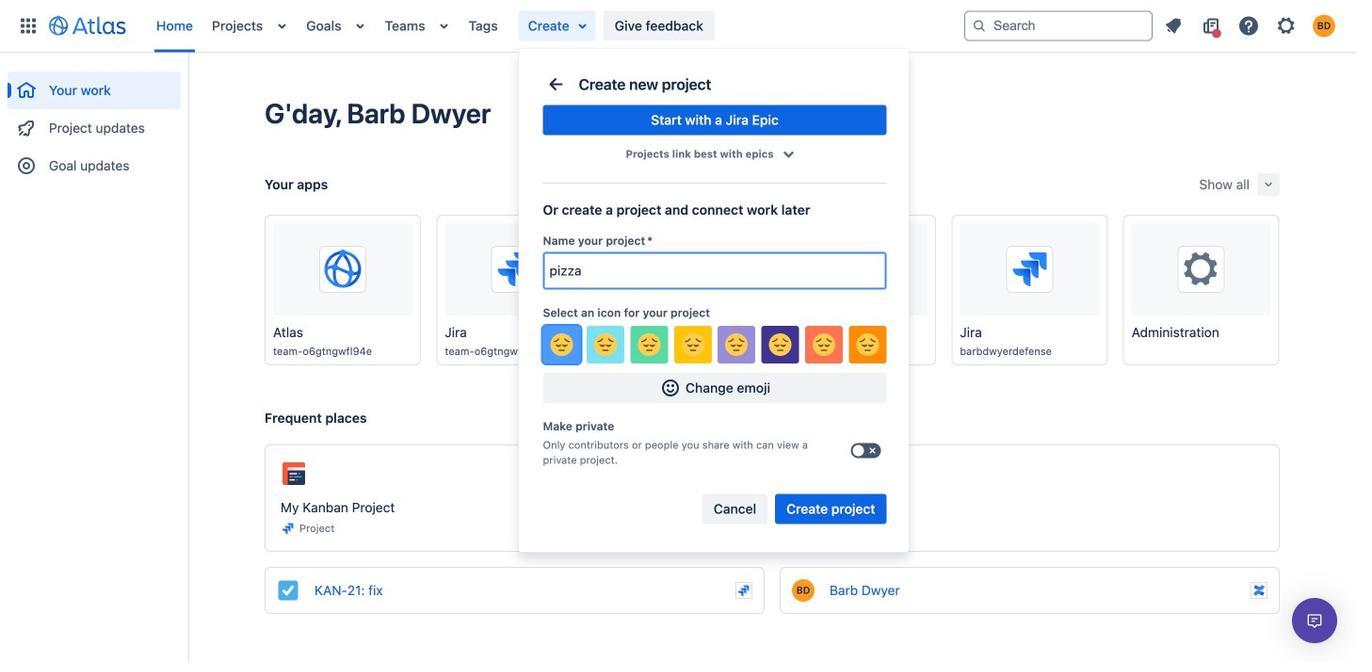Task type: vqa. For each thing, say whether or not it's contained in the screenshot.
the topmost Dialog
no



Task type: locate. For each thing, give the bounding box(es) containing it.
0 vertical spatial settings image
[[1275, 15, 1298, 37]]

1 horizontal spatial group
[[703, 494, 887, 524]]

0 vertical spatial group
[[8, 53, 181, 190]]

expand icon image
[[1261, 177, 1276, 192]]

:pensive: image
[[551, 333, 573, 356], [682, 333, 704, 356], [682, 333, 704, 356], [769, 333, 792, 356], [769, 333, 792, 356], [813, 333, 836, 356], [813, 333, 836, 356], [857, 333, 879, 356]]

switch to... image
[[17, 15, 40, 37]]

settings image
[[1275, 15, 1298, 37], [1179, 247, 1224, 292]]

0 horizontal spatial settings image
[[1179, 247, 1224, 292]]

:pensive: image
[[551, 333, 573, 356], [594, 333, 617, 356], [594, 333, 617, 356], [638, 333, 661, 356], [638, 333, 661, 356], [725, 333, 748, 356], [725, 333, 748, 356], [857, 333, 879, 356]]

confluence image
[[796, 521, 811, 536], [1252, 583, 1267, 598], [1252, 583, 1267, 598]]

search image
[[972, 18, 987, 33]]

notifications image
[[1162, 15, 1185, 37]]

go back image
[[545, 73, 568, 96]]

1 vertical spatial group
[[703, 494, 887, 524]]

jira image
[[281, 521, 296, 536], [281, 521, 296, 536], [737, 583, 752, 598]]

1 horizontal spatial list
[[1157, 11, 1345, 41]]

None search field
[[965, 11, 1153, 41]]

None field
[[544, 254, 886, 288]]

list
[[147, 0, 965, 52], [1157, 11, 1345, 41]]

list item
[[519, 11, 596, 41]]

banner
[[0, 0, 1356, 53]]

0 horizontal spatial group
[[8, 53, 181, 190]]

confluence image
[[796, 521, 811, 536]]

1 horizontal spatial settings image
[[1275, 15, 1298, 37]]

group
[[8, 53, 181, 190], [703, 494, 887, 524]]



Task type: describe. For each thing, give the bounding box(es) containing it.
1 vertical spatial settings image
[[1179, 247, 1224, 292]]

show more projects image
[[774, 139, 804, 169]]

top element
[[11, 0, 965, 52]]

list item inside the top element
[[519, 11, 596, 41]]

help image
[[1238, 15, 1260, 37]]

0 horizontal spatial list
[[147, 0, 965, 52]]

jira image
[[737, 583, 752, 598]]

Search field
[[965, 11, 1153, 41]]

account image
[[1313, 15, 1336, 37]]



